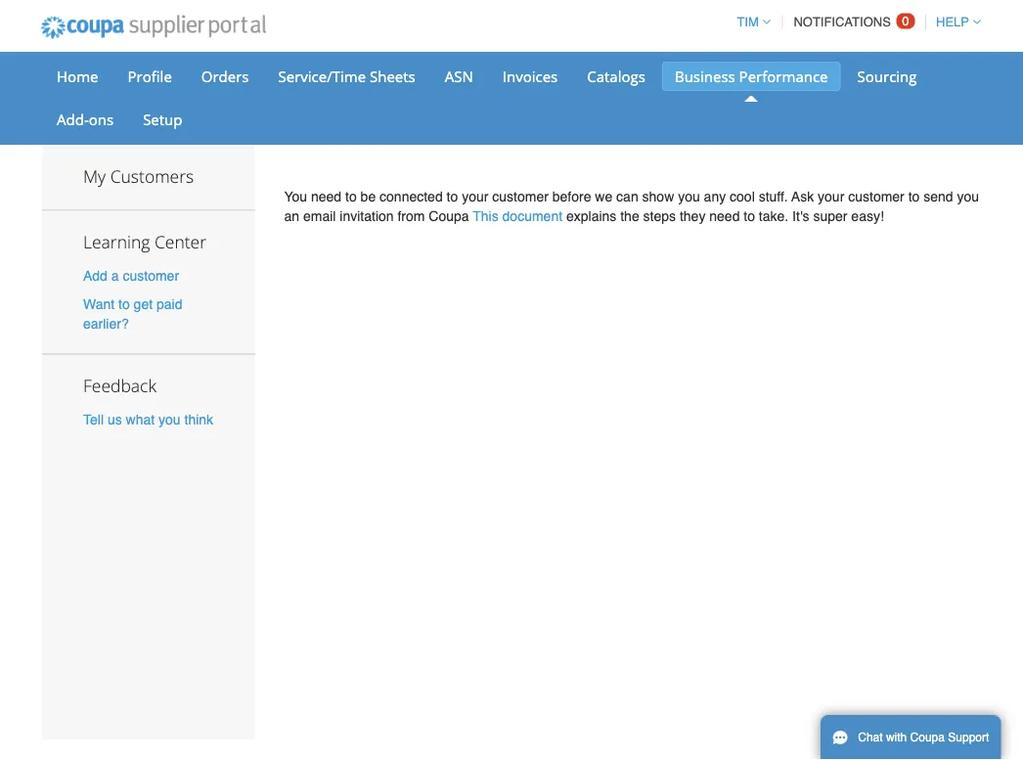 Task type: vqa. For each thing, say whether or not it's contained in the screenshot.
Additional Information image
no



Task type: locate. For each thing, give the bounding box(es) containing it.
2 horizontal spatial customer
[[848, 189, 905, 204]]

2 horizontal spatial you
[[957, 189, 979, 204]]

before
[[552, 189, 591, 204]]

learning center
[[83, 230, 206, 253]]

want to get paid earlier?
[[83, 296, 182, 331]]

your
[[462, 189, 489, 204], [818, 189, 845, 204]]

navigation containing notifications 0
[[728, 3, 981, 41]]

customer up this document link
[[492, 189, 549, 204]]

add a customer link
[[83, 267, 179, 283]]

coupa inside button
[[910, 731, 945, 744]]

can
[[616, 189, 639, 204]]

learning
[[83, 230, 150, 253]]

catalogs link
[[575, 62, 658, 91]]

0 horizontal spatial need
[[311, 189, 342, 204]]

0 horizontal spatial you
[[159, 412, 181, 427]]

orders link
[[189, 62, 262, 91]]

invitation
[[340, 208, 394, 224]]

what
[[126, 412, 155, 427]]

to right connected
[[447, 189, 458, 204]]

1 horizontal spatial coupa
[[910, 731, 945, 744]]

add-ons
[[57, 109, 114, 129]]

earlier?
[[83, 316, 129, 331]]

my customers
[[83, 165, 194, 188]]

think
[[184, 412, 213, 427]]

you up they
[[678, 189, 700, 204]]

need inside you need to be connected to your customer before we can show you any cool stuff.  ask your customer to send you an email invitation from coupa
[[311, 189, 342, 204]]

add
[[83, 267, 108, 283]]

0 vertical spatial coupa
[[429, 208, 469, 224]]

0 horizontal spatial customer
[[123, 267, 179, 283]]

profile
[[128, 66, 172, 86]]

setup
[[143, 109, 182, 129]]

to left get on the top
[[118, 296, 130, 312]]

need up the email
[[311, 189, 342, 204]]

to down cool
[[744, 208, 755, 224]]

1 horizontal spatial your
[[818, 189, 845, 204]]

super
[[813, 208, 848, 224]]

you right send
[[957, 189, 979, 204]]

ons
[[89, 109, 114, 129]]

a
[[111, 267, 119, 283]]

take.
[[759, 208, 789, 224]]

document
[[502, 208, 563, 224]]

need down 'any'
[[710, 208, 740, 224]]

my
[[83, 165, 106, 188]]

coupa left the this
[[429, 208, 469, 224]]

customer
[[492, 189, 549, 204], [848, 189, 905, 204], [123, 267, 179, 283]]

your up the this
[[462, 189, 489, 204]]

1 horizontal spatial you
[[678, 189, 700, 204]]

easy!
[[851, 208, 884, 224]]

0 horizontal spatial your
[[462, 189, 489, 204]]

us
[[108, 412, 122, 427]]

explains
[[566, 208, 617, 224]]

add-
[[57, 109, 89, 129]]

catalogs
[[587, 66, 646, 86]]

your up super
[[818, 189, 845, 204]]

1 vertical spatial coupa
[[910, 731, 945, 744]]

coupa right with
[[910, 731, 945, 744]]

to left send
[[909, 189, 920, 204]]

invoices
[[503, 66, 558, 86]]

asn link
[[432, 62, 486, 91]]

you right what
[[159, 412, 181, 427]]

customer up easy! at the top right
[[848, 189, 905, 204]]

with
[[886, 731, 907, 744]]

customer up get on the top
[[123, 267, 179, 283]]

navigation
[[728, 3, 981, 41]]

service/time sheets link
[[266, 62, 428, 91]]

0 horizontal spatial coupa
[[429, 208, 469, 224]]

to
[[345, 189, 357, 204], [447, 189, 458, 204], [909, 189, 920, 204], [744, 208, 755, 224], [118, 296, 130, 312]]

this document explains the steps they need to take. it's super easy!
[[473, 208, 884, 224]]

coupa
[[429, 208, 469, 224], [910, 731, 945, 744]]

be
[[361, 189, 376, 204]]

2 your from the left
[[818, 189, 845, 204]]

we
[[595, 189, 613, 204]]

notifications 0
[[794, 14, 909, 29]]

need
[[311, 189, 342, 204], [710, 208, 740, 224]]

tim
[[737, 15, 759, 29]]

get
[[134, 296, 153, 312]]

1 horizontal spatial need
[[710, 208, 740, 224]]

support
[[948, 731, 989, 744]]

you
[[678, 189, 700, 204], [957, 189, 979, 204], [159, 412, 181, 427]]

0 vertical spatial need
[[311, 189, 342, 204]]



Task type: describe. For each thing, give the bounding box(es) containing it.
feedback
[[83, 374, 156, 397]]

coupa supplier portal image
[[27, 3, 279, 52]]

to inside want to get paid earlier?
[[118, 296, 130, 312]]

you
[[284, 189, 307, 204]]

asn
[[445, 66, 473, 86]]

to left be
[[345, 189, 357, 204]]

home
[[57, 66, 98, 86]]

1 horizontal spatial customer
[[492, 189, 549, 204]]

chat with coupa support button
[[821, 715, 1001, 760]]

sourcing
[[858, 66, 917, 86]]

you inside 'tell us what you think' button
[[159, 412, 181, 427]]

invoices link
[[490, 62, 571, 91]]

tell us what you think button
[[83, 410, 213, 429]]

want to get paid earlier? link
[[83, 296, 182, 331]]

performance
[[739, 66, 828, 86]]

sheets
[[370, 66, 416, 86]]

stuff.
[[759, 189, 788, 204]]

business performance
[[675, 66, 828, 86]]

want
[[83, 296, 115, 312]]

an
[[284, 208, 299, 224]]

send
[[924, 189, 953, 204]]

business
[[675, 66, 735, 86]]

cool
[[730, 189, 755, 204]]

steps
[[643, 208, 676, 224]]

1 your from the left
[[462, 189, 489, 204]]

0
[[902, 14, 909, 28]]

it's
[[793, 208, 810, 224]]

they
[[680, 208, 706, 224]]

you need to be connected to your customer before we can show you any cool stuff.  ask your customer to send you an email invitation from coupa
[[284, 189, 979, 224]]

the
[[620, 208, 640, 224]]

profile link
[[115, 62, 185, 91]]

connected
[[380, 189, 443, 204]]

chat
[[858, 731, 883, 744]]

notifications
[[794, 15, 891, 29]]

any
[[704, 189, 726, 204]]

1 vertical spatial need
[[710, 208, 740, 224]]

setup link
[[130, 105, 195, 134]]

business performance link
[[662, 62, 841, 91]]

from
[[398, 208, 425, 224]]

email
[[303, 208, 336, 224]]

tell us what you think
[[83, 412, 213, 427]]

center
[[155, 230, 206, 253]]

service/time sheets
[[278, 66, 416, 86]]

this
[[473, 208, 499, 224]]

chat with coupa support
[[858, 731, 989, 744]]

sourcing link
[[845, 62, 930, 91]]

ask
[[792, 189, 814, 204]]

tim link
[[728, 15, 771, 29]]

this document link
[[473, 208, 563, 224]]

coupa inside you need to be connected to your customer before we can show you any cool stuff.  ask your customer to send you an email invitation from coupa
[[429, 208, 469, 224]]

service/time
[[278, 66, 366, 86]]

customers
[[110, 165, 194, 188]]

tell
[[83, 412, 104, 427]]

add-ons link
[[44, 105, 126, 134]]

orders
[[201, 66, 249, 86]]

add a customer
[[83, 267, 179, 283]]

help
[[936, 15, 970, 29]]

show
[[642, 189, 674, 204]]

help link
[[927, 15, 981, 29]]

paid
[[156, 296, 182, 312]]

home link
[[44, 62, 111, 91]]



